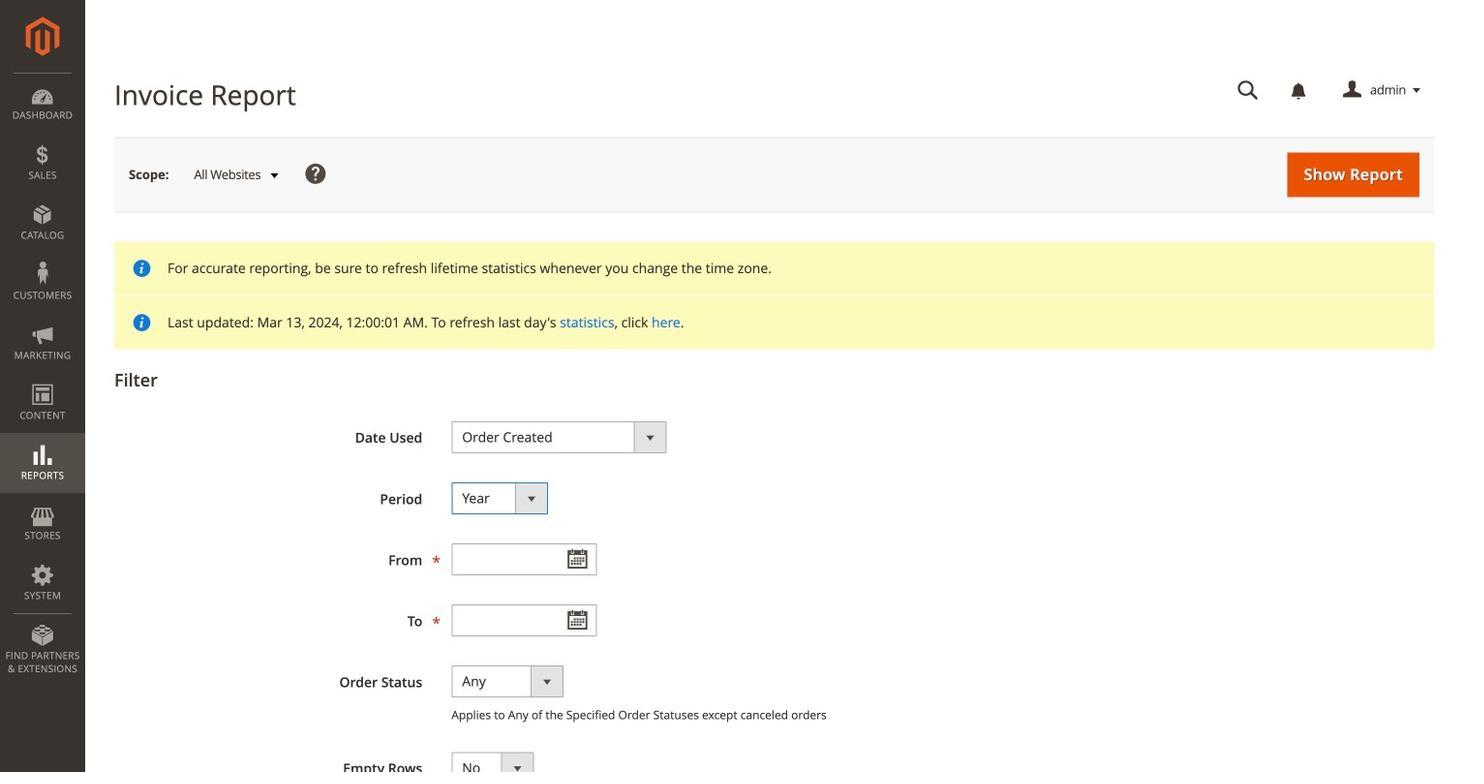 Task type: locate. For each thing, give the bounding box(es) containing it.
magento admin panel image
[[26, 16, 60, 56]]

None text field
[[1225, 74, 1273, 108], [452, 543, 597, 575], [452, 605, 597, 637], [1225, 74, 1273, 108], [452, 543, 597, 575], [452, 605, 597, 637]]

menu bar
[[0, 73, 85, 685]]



Task type: vqa. For each thing, say whether or not it's contained in the screenshot.
menu bar
yes



